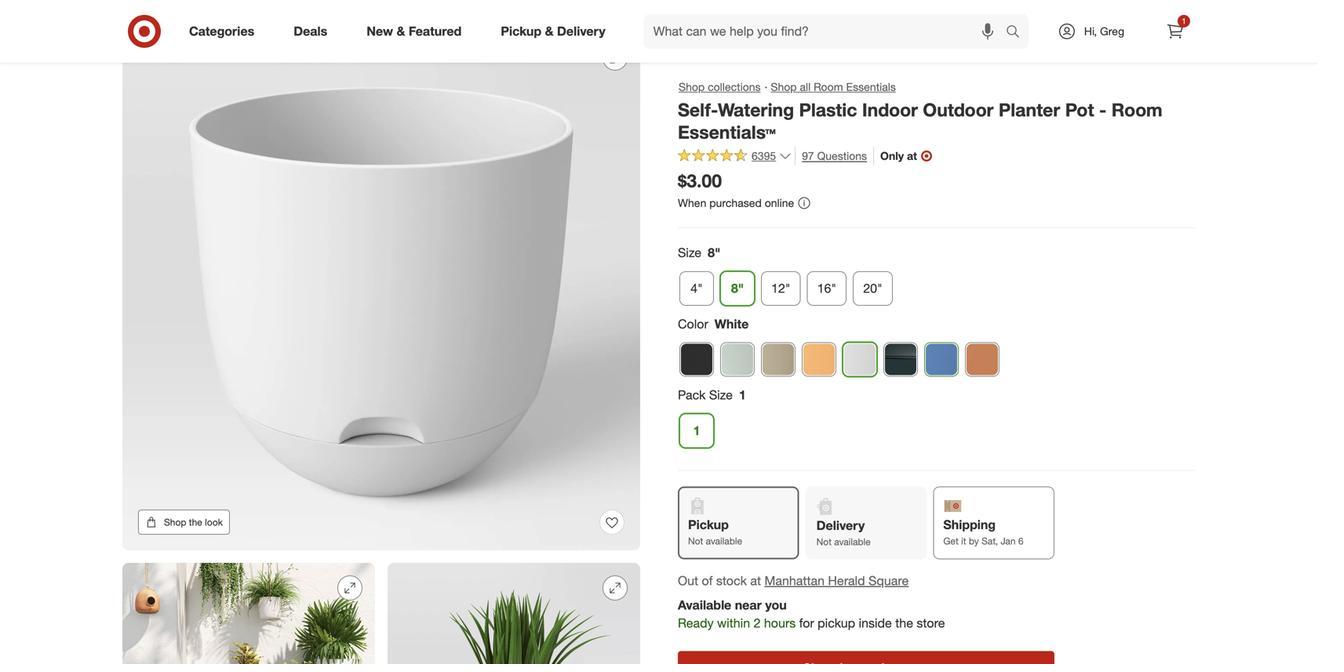 Task type: locate. For each thing, give the bounding box(es) containing it.
1 vertical spatial pickup
[[688, 518, 729, 533]]

when purchased online
[[678, 196, 795, 210]]

shop for shop collections
[[679, 80, 705, 94]]

delivery
[[557, 24, 606, 39], [817, 519, 865, 534]]

& for new
[[397, 24, 405, 39]]

self-watering plastic indoor outdoor planter pot - room essentials™, 3 of 12 image
[[388, 564, 641, 665]]

at right only
[[907, 149, 918, 163]]

not
[[688, 536, 704, 548], [817, 537, 832, 548]]

16"
[[818, 281, 837, 296]]

room inside self-watering plastic indoor outdoor planter pot - room essentials™
[[1112, 99, 1163, 121]]

1 down mindful mint icon
[[739, 388, 746, 403]]

ancient stone image
[[762, 344, 795, 377]]

not up 'out' in the right bottom of the page
[[688, 536, 704, 548]]

1 horizontal spatial shop
[[679, 80, 705, 94]]

0 horizontal spatial delivery
[[557, 24, 606, 39]]

0 horizontal spatial pickup
[[501, 24, 542, 39]]

the
[[189, 517, 202, 529], [896, 616, 914, 631]]

shop left all
[[771, 80, 797, 94]]

0 horizontal spatial 1 link
[[680, 414, 714, 449]]

at
[[907, 149, 918, 163], [751, 574, 761, 589]]

shop collections
[[679, 80, 761, 94]]

6395
[[752, 149, 776, 163]]

size right pack
[[709, 388, 733, 403]]

8" up white
[[731, 281, 744, 296]]

0 vertical spatial the
[[189, 517, 202, 529]]

1 & from the left
[[397, 24, 405, 39]]

$3.00
[[678, 170, 722, 192]]

shop inside image gallery element
[[164, 517, 186, 529]]

pickup inside pickup & delivery link
[[501, 24, 542, 39]]

& for pickup
[[545, 24, 554, 39]]

pickup for not
[[688, 518, 729, 533]]

available for pickup
[[706, 536, 743, 548]]

1 horizontal spatial pickup
[[688, 518, 729, 533]]

1 vertical spatial the
[[896, 616, 914, 631]]

by
[[969, 536, 979, 548]]

image gallery element
[[122, 33, 641, 665]]

0 horizontal spatial the
[[189, 517, 202, 529]]

pickup inside pickup not available
[[688, 518, 729, 533]]

0 horizontal spatial &
[[397, 24, 405, 39]]

2
[[754, 616, 761, 631]]

0 vertical spatial at
[[907, 149, 918, 163]]

16" link
[[807, 272, 847, 306]]

1 link
[[1159, 14, 1193, 49], [680, 414, 714, 449]]

plastic
[[800, 99, 858, 121]]

0 horizontal spatial shop
[[164, 517, 186, 529]]

self-
[[678, 99, 718, 121]]

1 vertical spatial 8"
[[731, 281, 744, 296]]

size up 4"
[[678, 245, 702, 261]]

pickup
[[818, 616, 856, 631]]

0 vertical spatial pickup
[[501, 24, 542, 39]]

-
[[1100, 99, 1107, 121]]

2 & from the left
[[545, 24, 554, 39]]

0 vertical spatial delivery
[[557, 24, 606, 39]]

0 horizontal spatial 1
[[694, 424, 701, 439]]

the left look at the bottom left of the page
[[189, 517, 202, 529]]

get
[[944, 536, 959, 548]]

2 horizontal spatial shop
[[771, 80, 797, 94]]

12" link
[[761, 272, 801, 306]]

size 8"
[[678, 245, 721, 261]]

1 horizontal spatial not
[[817, 537, 832, 548]]

12"
[[772, 281, 791, 296]]

herald
[[828, 574, 865, 589]]

1 horizontal spatial available
[[835, 537, 871, 548]]

delivery inside pickup & delivery link
[[557, 24, 606, 39]]

look
[[205, 517, 223, 529]]

search
[[999, 25, 1037, 40]]

outdoor
[[923, 99, 994, 121]]

available inside pickup not available
[[706, 536, 743, 548]]

shipping get it by sat, jan 6
[[944, 518, 1024, 548]]

sun orange image
[[803, 344, 836, 377]]

self-watering plastic indoor outdoor planter pot - room essentials™
[[678, 99, 1163, 143]]

shop inside button
[[679, 80, 705, 94]]

shop up "self-"
[[679, 80, 705, 94]]

shop left look at the bottom left of the page
[[164, 517, 186, 529]]

room right -
[[1112, 99, 1163, 121]]

2 group from the top
[[677, 387, 1196, 455]]

shop
[[679, 80, 705, 94], [771, 80, 797, 94], [164, 517, 186, 529]]

available up herald
[[835, 537, 871, 548]]

not up the manhattan herald square button
[[817, 537, 832, 548]]

0 vertical spatial group
[[677, 244, 1196, 312]]

1 vertical spatial delivery
[[817, 519, 865, 534]]

0 horizontal spatial available
[[706, 536, 743, 548]]

questions
[[818, 149, 867, 163]]

1 horizontal spatial the
[[896, 616, 914, 631]]

0 vertical spatial room
[[814, 80, 844, 94]]

0 horizontal spatial 8"
[[708, 245, 721, 261]]

1 link right greg
[[1159, 14, 1193, 49]]

pickup & delivery link
[[488, 14, 625, 49]]

8"
[[708, 245, 721, 261], [731, 281, 744, 296]]

2 vertical spatial 1
[[694, 424, 701, 439]]

group
[[677, 244, 1196, 312], [677, 387, 1196, 455]]

the left store
[[896, 616, 914, 631]]

of
[[702, 574, 713, 589]]

for
[[800, 616, 815, 631]]

within
[[717, 616, 750, 631]]

available inside delivery not available
[[835, 537, 871, 548]]

shop all room essentials
[[771, 80, 896, 94]]

target
[[122, 2, 153, 16]]

pot
[[1066, 99, 1095, 121]]

1 group from the top
[[677, 244, 1196, 312]]

1 vertical spatial at
[[751, 574, 761, 589]]

not inside pickup not available
[[688, 536, 704, 548]]

at right stock
[[751, 574, 761, 589]]

0 vertical spatial 1
[[1182, 16, 1187, 26]]

room up plastic
[[814, 80, 844, 94]]

&
[[397, 24, 405, 39], [545, 24, 554, 39]]

4"
[[691, 281, 703, 296]]

color white
[[678, 317, 749, 332]]

white image
[[844, 344, 877, 377]]

not inside delivery not available
[[817, 537, 832, 548]]

0 horizontal spatial not
[[688, 536, 704, 548]]

1 vertical spatial group
[[677, 387, 1196, 455]]

target link
[[122, 2, 153, 16]]

1 right greg
[[1182, 16, 1187, 26]]

target /
[[122, 2, 159, 16]]

0 horizontal spatial size
[[678, 245, 702, 261]]

it
[[962, 536, 967, 548]]

1 vertical spatial room
[[1112, 99, 1163, 121]]

97
[[802, 149, 815, 163]]

1 vertical spatial size
[[709, 388, 733, 403]]

manhattan herald square button
[[765, 573, 909, 591]]

self-watering plastic indoor outdoor planter pot - room essentials™, 2 of 12 image
[[122, 564, 375, 665]]

available
[[706, 536, 743, 548], [835, 537, 871, 548]]

you
[[766, 598, 787, 614]]

quilted blue image
[[925, 344, 958, 377]]

size
[[678, 245, 702, 261], [709, 388, 733, 403]]

1 vertical spatial 1
[[739, 388, 746, 403]]

1 horizontal spatial room
[[1112, 99, 1163, 121]]

room
[[814, 80, 844, 94], [1112, 99, 1163, 121]]

0 vertical spatial 1 link
[[1159, 14, 1193, 49]]

1 horizontal spatial delivery
[[817, 519, 865, 534]]

8" up 4" "link"
[[708, 245, 721, 261]]

purchased
[[710, 196, 762, 210]]

near
[[735, 598, 762, 614]]

available up stock
[[706, 536, 743, 548]]

8" link
[[721, 272, 755, 306]]

hi,
[[1085, 24, 1097, 38]]

the inside available near you ready within 2 hours for pickup inside the store
[[896, 616, 914, 631]]

delivery not available
[[817, 519, 871, 548]]

deals
[[294, 24, 328, 39]]

1 down pack
[[694, 424, 701, 439]]

group containing size
[[677, 244, 1196, 312]]

1 horizontal spatial at
[[907, 149, 918, 163]]

1
[[1182, 16, 1187, 26], [739, 388, 746, 403], [694, 424, 701, 439]]

1 horizontal spatial &
[[545, 24, 554, 39]]

1 link down pack
[[680, 414, 714, 449]]

planter
[[999, 99, 1061, 121]]



Task type: describe. For each thing, give the bounding box(es) containing it.
categories link
[[176, 14, 274, 49]]

shop collections button
[[678, 78, 762, 96]]

97 questions link
[[795, 147, 867, 165]]

fern shower image
[[885, 344, 918, 377]]

inside
[[859, 616, 892, 631]]

pickup for &
[[501, 24, 542, 39]]

search button
[[999, 14, 1037, 52]]

pack
[[678, 388, 706, 403]]

the inside image gallery element
[[189, 517, 202, 529]]

online
[[765, 196, 795, 210]]

all
[[800, 80, 811, 94]]

shop for shop the look
[[164, 517, 186, 529]]

What can we help you find? suggestions appear below search field
[[644, 14, 1010, 49]]

4" link
[[680, 272, 714, 306]]

square
[[869, 574, 909, 589]]

hours
[[764, 616, 796, 631]]

out of stock at manhattan herald square
[[678, 574, 909, 589]]

not for pickup
[[688, 536, 704, 548]]

new
[[367, 24, 393, 39]]

shop the look link
[[138, 510, 230, 535]]

group containing pack size
[[677, 387, 1196, 455]]

available near you ready within 2 hours for pickup inside the store
[[678, 598, 946, 631]]

1 horizontal spatial 8"
[[731, 281, 744, 296]]

20"
[[864, 281, 883, 296]]

only at
[[881, 149, 918, 163]]

featured
[[409, 24, 462, 39]]

watering
[[718, 99, 795, 121]]

0 horizontal spatial room
[[814, 80, 844, 94]]

deals link
[[280, 14, 347, 49]]

store
[[917, 616, 946, 631]]

not for delivery
[[817, 537, 832, 548]]

20" link
[[853, 272, 893, 306]]

2 horizontal spatial 1
[[1182, 16, 1187, 26]]

available
[[678, 598, 732, 614]]

indoor
[[863, 99, 918, 121]]

delivery inside delivery not available
[[817, 519, 865, 534]]

1 horizontal spatial size
[[709, 388, 733, 403]]

new & featured link
[[353, 14, 481, 49]]

collections
[[708, 80, 761, 94]]

essentials
[[847, 80, 896, 94]]

pickup not available
[[688, 518, 743, 548]]

new & featured
[[367, 24, 462, 39]]

cosmic rust image
[[966, 344, 999, 377]]

97 questions
[[802, 149, 867, 163]]

0 vertical spatial size
[[678, 245, 702, 261]]

only
[[881, 149, 904, 163]]

manhattan
[[765, 574, 825, 589]]

hi, greg
[[1085, 24, 1125, 38]]

mindful mint image
[[721, 344, 754, 377]]

shop for shop all room essentials
[[771, 80, 797, 94]]

jan
[[1001, 536, 1016, 548]]

out
[[678, 574, 699, 589]]

pack size 1
[[678, 388, 746, 403]]

/
[[156, 2, 159, 16]]

when
[[678, 196, 707, 210]]

categories
[[189, 24, 254, 39]]

1 vertical spatial 1 link
[[680, 414, 714, 449]]

greg
[[1101, 24, 1125, 38]]

available for delivery
[[835, 537, 871, 548]]

6395 link
[[678, 147, 792, 166]]

ready
[[678, 616, 714, 631]]

0 vertical spatial 8"
[[708, 245, 721, 261]]

self-watering plastic indoor outdoor planter pot - room essentials™, 1 of 12 image
[[122, 33, 641, 551]]

shipping
[[944, 518, 996, 533]]

color
[[678, 317, 709, 332]]

0 horizontal spatial at
[[751, 574, 761, 589]]

6
[[1019, 536, 1024, 548]]

pickup & delivery
[[501, 24, 606, 39]]

stock
[[717, 574, 747, 589]]

1 horizontal spatial 1
[[739, 388, 746, 403]]

sat,
[[982, 536, 999, 548]]

shop the look
[[164, 517, 223, 529]]

white
[[715, 317, 749, 332]]

black image
[[681, 344, 714, 377]]

essentials™
[[678, 121, 776, 143]]

1 horizontal spatial 1 link
[[1159, 14, 1193, 49]]



Task type: vqa. For each thing, say whether or not it's contained in the screenshot.
Fern Shower icon
yes



